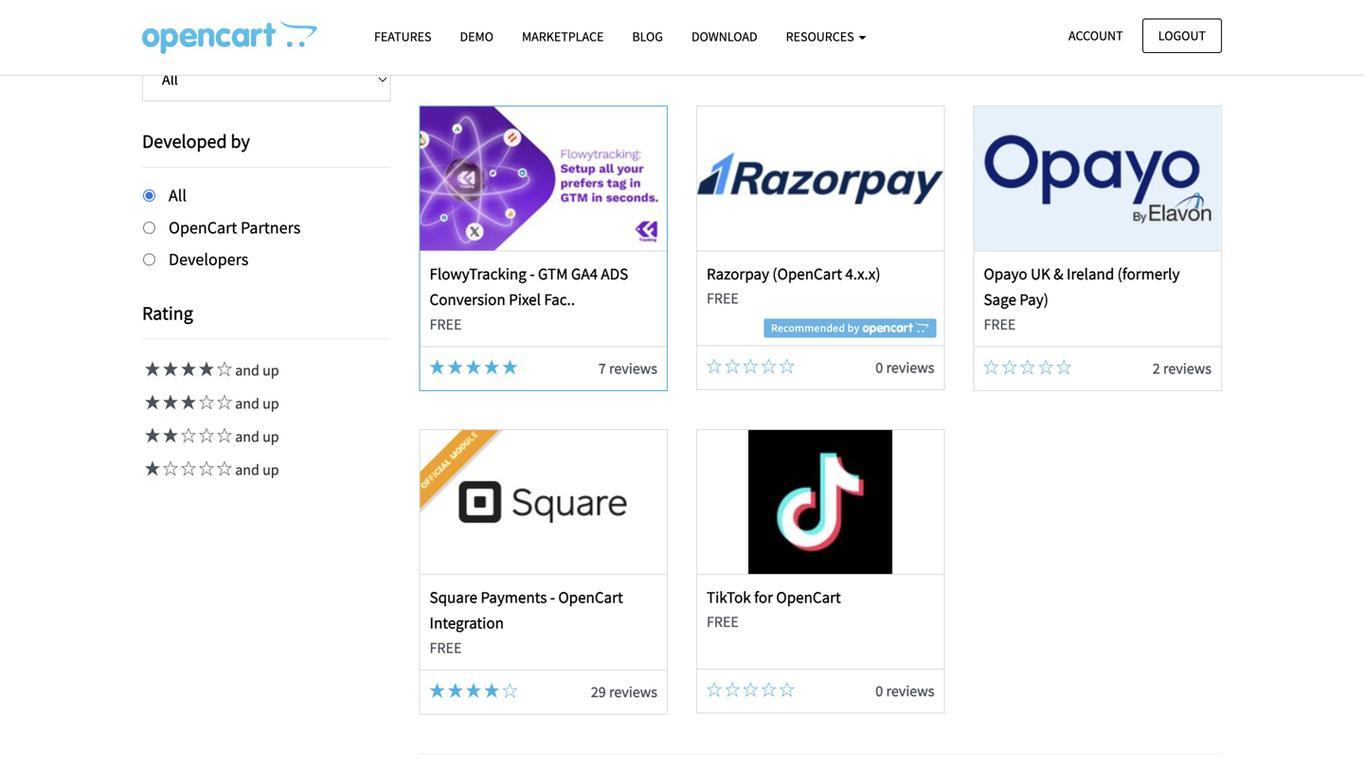 Task type: describe. For each thing, give the bounding box(es) containing it.
1 and from the top
[[235, 361, 259, 380]]

resources
[[786, 28, 857, 45]]

opayo uk & ireland (formerly sage pay) image
[[974, 107, 1221, 250]]

features
[[374, 28, 431, 45]]

fac..
[[544, 290, 575, 309]]

ads
[[601, 264, 628, 284]]

reviews for flowytracking - gtm ga4 ads conversion pixel fac..
[[609, 359, 657, 378]]

4 and from the top
[[235, 460, 259, 479]]

- inside flowytracking - gtm ga4 ads conversion pixel fac.. free
[[530, 264, 535, 284]]

1 and up from the top
[[232, 361, 279, 380]]

square payments - opencart integration image
[[420, 430, 667, 574]]

razorpay
[[707, 264, 769, 284]]

7 reviews
[[598, 359, 657, 378]]

ireland
[[1067, 264, 1114, 284]]

opencart left version
[[142, 5, 218, 29]]

opayo uk & ireland (formerly sage pay) link
[[984, 264, 1180, 309]]

flowytracking - gtm ga4 ads conversion pixel fac.. link
[[430, 264, 628, 309]]

opencart inside square payments - opencart integration free
[[558, 587, 623, 607]]

2 up from the top
[[262, 394, 279, 413]]

1 up from the top
[[262, 361, 279, 380]]

3 and up link from the top
[[142, 427, 279, 446]]

sage
[[984, 290, 1016, 309]]

(opencart
[[772, 264, 842, 284]]

logout link
[[1142, 18, 1222, 53]]

flowytracking
[[430, 264, 526, 284]]

29
[[591, 682, 606, 701]]

uk
[[1031, 264, 1050, 284]]

download
[[691, 28, 757, 45]]

blog link
[[618, 20, 677, 53]]

pixel
[[509, 290, 541, 309]]

2
[[1153, 359, 1160, 378]]

account
[[1069, 27, 1123, 44]]

reviews for tiktok for opencart
[[886, 682, 934, 701]]

30 reviews
[[591, 35, 657, 54]]

(formerly
[[1117, 264, 1180, 284]]

account link
[[1052, 18, 1139, 53]]

opayo
[[984, 264, 1027, 284]]

13 reviews
[[1145, 35, 1212, 54]]

developed
[[142, 129, 227, 153]]

30
[[591, 35, 606, 54]]

by
[[231, 129, 250, 153]]

blog
[[632, 28, 663, 45]]

tiktok for opencart image
[[697, 430, 944, 574]]

opencart extensions image
[[142, 20, 317, 54]]

developed by
[[142, 129, 250, 153]]

29 reviews
[[591, 682, 657, 701]]

3 up from the top
[[262, 427, 279, 446]]

free inside square payments - opencart integration free
[[430, 638, 462, 657]]

opencart inside tiktok for opencart free
[[776, 587, 841, 607]]

0 for tiktok for opencart
[[876, 682, 883, 701]]

free inside razorpay (opencart 4.x.x) free
[[707, 289, 739, 308]]

&
[[1054, 264, 1063, 284]]

7
[[598, 359, 606, 378]]

4 and up link from the top
[[142, 460, 279, 479]]

marketplace link
[[508, 20, 618, 53]]

opencart partners
[[169, 217, 301, 238]]

2 and from the top
[[235, 394, 259, 413]]

0 for razorpay (opencart 4.x.x)
[[876, 358, 883, 377]]

0 reviews for tiktok for opencart
[[876, 682, 934, 701]]

free inside opayo uk & ireland (formerly sage pay) free
[[984, 315, 1016, 334]]

4 and up from the top
[[232, 460, 279, 479]]



Task type: vqa. For each thing, say whether or not it's contained in the screenshot.
up
yes



Task type: locate. For each thing, give the bounding box(es) containing it.
None radio
[[143, 189, 155, 202], [143, 253, 155, 266], [143, 189, 155, 202], [143, 253, 155, 266]]

free
[[707, 289, 739, 308], [430, 315, 462, 334], [984, 315, 1016, 334], [707, 613, 739, 632], [430, 638, 462, 657]]

flowytracking - gtm ga4 ads conversion pixel fac.. free
[[430, 264, 628, 334]]

tiktok for opencart link
[[707, 587, 841, 607]]

opencart
[[142, 5, 218, 29], [169, 217, 237, 238], [558, 587, 623, 607], [776, 587, 841, 607]]

partners
[[241, 217, 301, 238]]

tiktok for opencart free
[[707, 587, 841, 632]]

conversion
[[430, 290, 506, 309]]

- right payments
[[550, 587, 555, 607]]

all
[[169, 185, 187, 206]]

star light image
[[484, 36, 499, 51], [707, 36, 722, 51], [725, 36, 740, 51], [430, 359, 445, 375], [502, 359, 517, 375], [142, 394, 160, 410], [178, 394, 196, 410], [142, 428, 160, 443], [160, 428, 178, 443], [142, 461, 160, 476], [430, 683, 445, 698], [448, 683, 463, 698]]

free down conversion
[[430, 315, 462, 334]]

reviews for square payments - opencart integration
[[609, 682, 657, 701]]

demo link
[[446, 20, 508, 53]]

0 vertical spatial 0
[[876, 358, 883, 377]]

free inside flowytracking - gtm ga4 ads conversion pixel fac.. free
[[430, 315, 462, 334]]

opayo uk & ireland (formerly sage pay) free
[[984, 264, 1180, 334]]

0
[[876, 358, 883, 377], [876, 682, 883, 701]]

3 and up from the top
[[232, 427, 279, 446]]

developers
[[169, 249, 248, 270]]

for
[[754, 587, 773, 607]]

0 reviews for razorpay (opencart 4.x.x)
[[876, 358, 934, 377]]

opencart right for
[[776, 587, 841, 607]]

payments
[[481, 587, 547, 607]]

13
[[1145, 35, 1160, 54]]

2 and up from the top
[[232, 394, 279, 413]]

free down integration
[[430, 638, 462, 657]]

None radio
[[143, 221, 155, 234]]

1 0 reviews from the top
[[876, 358, 934, 377]]

and up
[[232, 361, 279, 380], [232, 394, 279, 413], [232, 427, 279, 446], [232, 460, 279, 479]]

square payments - opencart integration free
[[430, 587, 623, 657]]

reviews
[[609, 35, 657, 54], [1163, 35, 1212, 54], [886, 358, 934, 377], [609, 359, 657, 378], [1163, 359, 1212, 378], [886, 682, 934, 701], [609, 682, 657, 701]]

- inside square payments - opencart integration free
[[550, 587, 555, 607]]

-
[[530, 264, 535, 284], [550, 587, 555, 607]]

opencart up developers
[[169, 217, 237, 238]]

reviews for razorpay (opencart 4.x.x)
[[886, 358, 934, 377]]

2 0 from the top
[[876, 682, 883, 701]]

- left gtm
[[530, 264, 535, 284]]

star light image
[[430, 36, 445, 51], [448, 36, 463, 51], [466, 36, 481, 51], [743, 36, 758, 51], [448, 359, 463, 375], [466, 359, 481, 375], [484, 359, 499, 375], [142, 361, 160, 376], [160, 361, 178, 376], [178, 361, 196, 376], [196, 361, 214, 376], [160, 394, 178, 410], [466, 683, 481, 698], [484, 683, 499, 698]]

features link
[[360, 20, 446, 53]]

4 up from the top
[[262, 460, 279, 479]]

razorpay (opencart 4.x.x) link
[[707, 264, 880, 284]]

razorpay (opencart 4.x.x) free
[[707, 264, 880, 308]]

0 vertical spatial 0 reviews
[[876, 358, 934, 377]]

1 vertical spatial -
[[550, 587, 555, 607]]

tiktok
[[707, 587, 751, 607]]

1 0 from the top
[[876, 358, 883, 377]]

square
[[430, 587, 477, 607]]

and
[[235, 361, 259, 380], [235, 394, 259, 413], [235, 427, 259, 446], [235, 460, 259, 479]]

pay)
[[1020, 290, 1048, 309]]

1 and up link from the top
[[142, 361, 279, 380]]

1 horizontal spatial -
[[550, 587, 555, 607]]

0 horizontal spatial -
[[530, 264, 535, 284]]

opencart version
[[142, 5, 280, 29]]

gtm
[[538, 264, 568, 284]]

star light o image
[[743, 358, 758, 374], [779, 358, 795, 374], [984, 359, 999, 375], [1002, 359, 1017, 375], [1056, 359, 1072, 375], [214, 394, 232, 410], [214, 428, 232, 443], [160, 461, 178, 476], [707, 682, 722, 697], [725, 682, 740, 697], [743, 682, 758, 697], [779, 682, 795, 697]]

0 reviews
[[876, 358, 934, 377], [876, 682, 934, 701]]

free down tiktok
[[707, 613, 739, 632]]

integration
[[430, 613, 504, 633]]

version
[[222, 5, 280, 29]]

up
[[262, 361, 279, 380], [262, 394, 279, 413], [262, 427, 279, 446], [262, 460, 279, 479]]

and up link
[[142, 361, 279, 380], [142, 394, 279, 413], [142, 427, 279, 446], [142, 460, 279, 479]]

1 vertical spatial 0
[[876, 682, 883, 701]]

2 reviews
[[1153, 359, 1212, 378]]

marketplace
[[522, 28, 604, 45]]

square payments - opencart integration link
[[430, 587, 623, 633]]

resources link
[[772, 20, 880, 53]]

star light o image
[[779, 36, 795, 51], [1056, 36, 1072, 51], [707, 358, 722, 374], [725, 358, 740, 374], [761, 358, 776, 374], [1020, 359, 1035, 375], [1038, 359, 1053, 375], [214, 361, 232, 376], [196, 394, 214, 410], [178, 428, 196, 443], [196, 428, 214, 443], [178, 461, 196, 476], [196, 461, 214, 476], [214, 461, 232, 476], [761, 682, 776, 697], [502, 683, 517, 698]]

free inside tiktok for opencart free
[[707, 613, 739, 632]]

1 vertical spatial 0 reviews
[[876, 682, 934, 701]]

free down sage
[[984, 315, 1016, 334]]

3 and from the top
[[235, 427, 259, 446]]

2 and up link from the top
[[142, 394, 279, 413]]

flowytracking - gtm ga4 ads conversion pixel fac.. image
[[420, 107, 667, 250]]

rating
[[142, 301, 193, 325]]

free down razorpay
[[707, 289, 739, 308]]

opencart right payments
[[558, 587, 623, 607]]

reviews for opayo uk & ireland (formerly sage pay)
[[1163, 359, 1212, 378]]

4.x.x)
[[845, 264, 880, 284]]

download link
[[677, 20, 772, 53]]

razorpay (opencart 4.x.x) image
[[697, 107, 944, 250]]

ga4
[[571, 264, 598, 284]]

0 vertical spatial -
[[530, 264, 535, 284]]

demo
[[460, 28, 493, 45]]

2 0 reviews from the top
[[876, 682, 934, 701]]

logout
[[1158, 27, 1206, 44]]



